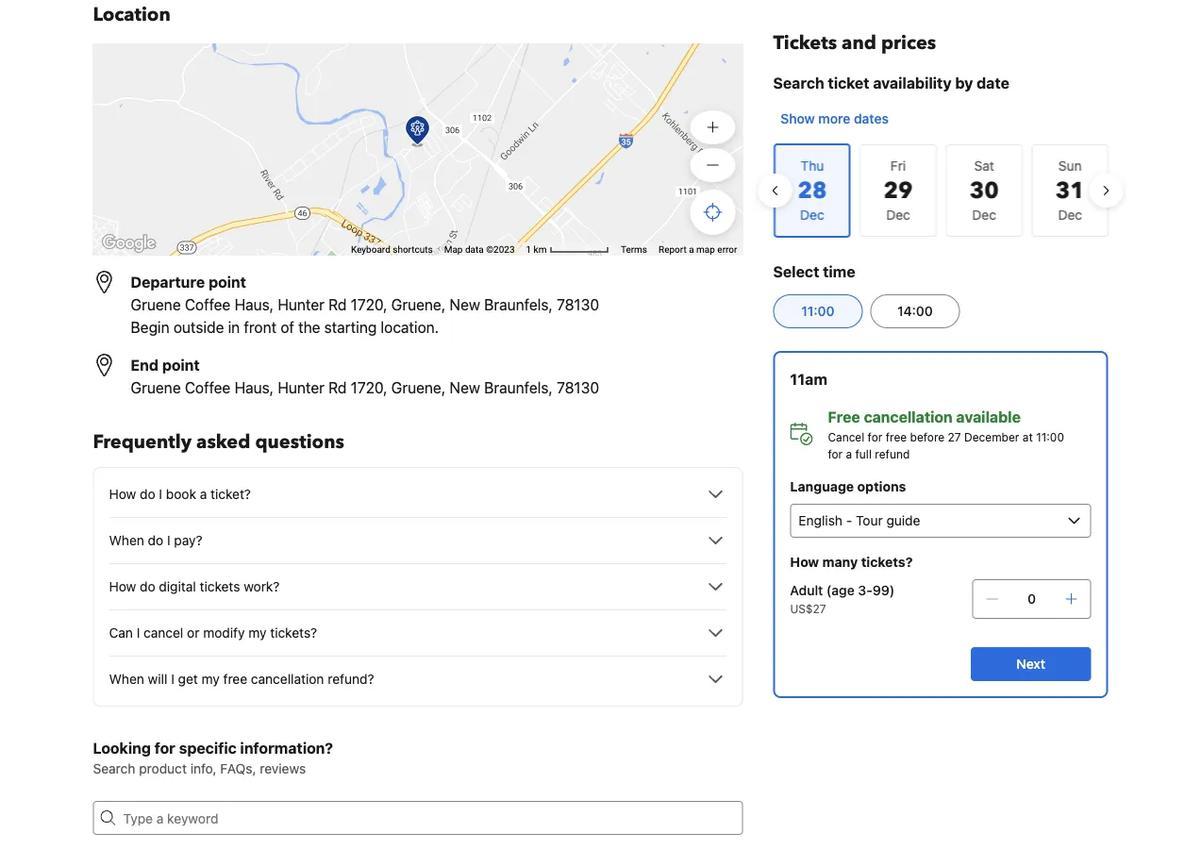Task type: locate. For each thing, give the bounding box(es) containing it.
when inside when do i pay? dropdown button
[[109, 533, 144, 548]]

hunter
[[278, 296, 325, 314], [278, 379, 325, 397]]

when left pay?
[[109, 533, 144, 548]]

haus, down front
[[235, 379, 274, 397]]

specific
[[179, 740, 237, 758]]

1 km
[[526, 244, 549, 255]]

0 vertical spatial braunfels,
[[484, 296, 553, 314]]

2 gruene, from the top
[[392, 379, 446, 397]]

before
[[911, 430, 945, 444]]

report
[[659, 244, 687, 255]]

haus, up front
[[235, 296, 274, 314]]

0 vertical spatial how
[[109, 487, 136, 502]]

0 vertical spatial gruene,
[[392, 296, 446, 314]]

1720,
[[351, 296, 388, 314], [351, 379, 388, 397]]

0 vertical spatial cancellation
[[864, 408, 953, 426]]

2 1720, from the top
[[351, 379, 388, 397]]

0 vertical spatial free
[[886, 430, 907, 444]]

coffee for end
[[185, 379, 231, 397]]

options
[[858, 479, 907, 495]]

2 coffee from the top
[[185, 379, 231, 397]]

dec inside sun 31 dec
[[1058, 207, 1082, 223]]

0 vertical spatial tickets?
[[862, 555, 913, 570]]

0 vertical spatial hunter
[[278, 296, 325, 314]]

gruene, inside end point gruene coffee haus, hunter rd 1720, gruene, new braunfels, 78130
[[392, 379, 446, 397]]

2 dec from the left
[[972, 207, 996, 223]]

gruene inside departure point gruene coffee haus, hunter rd 1720, gruene, new braunfels, 78130 begin outside in front of the starting location.
[[131, 296, 181, 314]]

when inside when will i get my free cancellation refund? dropdown button
[[109, 672, 144, 687]]

point for departure
[[209, 273, 246, 291]]

1 vertical spatial gruene,
[[392, 379, 446, 397]]

1 vertical spatial 11:00
[[1037, 430, 1065, 444]]

ticket
[[828, 74, 870, 92]]

78130 for departure point gruene coffee haus, hunter rd 1720, gruene, new braunfels, 78130 begin outside in front of the starting location.
[[557, 296, 600, 314]]

0 vertical spatial haus,
[[235, 296, 274, 314]]

1 1720, from the top
[[351, 296, 388, 314]]

1 coffee from the top
[[185, 296, 231, 314]]

1720, for end
[[351, 379, 388, 397]]

when left the will
[[109, 672, 144, 687]]

2 horizontal spatial for
[[868, 430, 883, 444]]

gruene, up location.
[[392, 296, 446, 314]]

2 haus, from the top
[[235, 379, 274, 397]]

braunfels, inside departure point gruene coffee haus, hunter rd 1720, gruene, new braunfels, 78130 begin outside in front of the starting location.
[[484, 296, 553, 314]]

dec down 30
[[972, 207, 996, 223]]

free inside free cancellation available cancel for free before 27 december at 11:00 for a full refund
[[886, 430, 907, 444]]

2 horizontal spatial a
[[846, 447, 853, 461]]

1 when from the top
[[109, 533, 144, 548]]

cancellation inside dropdown button
[[251, 672, 324, 687]]

0 horizontal spatial cancellation
[[251, 672, 324, 687]]

haus, for departure
[[235, 296, 274, 314]]

when for when do i pay?
[[109, 533, 144, 548]]

1 vertical spatial tickets?
[[270, 625, 317, 641]]

select
[[774, 263, 820, 281]]

dec
[[886, 207, 910, 223], [972, 207, 996, 223], [1058, 207, 1082, 223]]

1 braunfels, from the top
[[484, 296, 553, 314]]

free right get
[[223, 672, 247, 687]]

0 horizontal spatial dec
[[886, 207, 910, 223]]

0 vertical spatial coffee
[[185, 296, 231, 314]]

free inside when will i get my free cancellation refund? dropdown button
[[223, 672, 247, 687]]

hunter inside end point gruene coffee haus, hunter rd 1720, gruene, new braunfels, 78130
[[278, 379, 325, 397]]

for
[[868, 430, 883, 444], [828, 447, 843, 461], [154, 740, 175, 758]]

new inside end point gruene coffee haus, hunter rd 1720, gruene, new braunfels, 78130
[[450, 379, 480, 397]]

do inside how do digital tickets work? dropdown button
[[140, 579, 155, 595]]

1 vertical spatial hunter
[[278, 379, 325, 397]]

cancellation
[[864, 408, 953, 426], [251, 672, 324, 687]]

how do digital tickets work? button
[[109, 576, 727, 598]]

i for get
[[171, 672, 174, 687]]

1 horizontal spatial dec
[[972, 207, 996, 223]]

us$27
[[791, 602, 827, 615]]

new
[[450, 296, 480, 314], [450, 379, 480, 397]]

1 vertical spatial rd
[[329, 379, 347, 397]]

0 vertical spatial point
[[209, 273, 246, 291]]

coffee inside end point gruene coffee haus, hunter rd 1720, gruene, new braunfels, 78130
[[185, 379, 231, 397]]

0 vertical spatial 1720,
[[351, 296, 388, 314]]

i right can
[[137, 625, 140, 641]]

do inside when do i pay? dropdown button
[[148, 533, 164, 548]]

i left book
[[159, 487, 162, 502]]

full
[[856, 447, 872, 461]]

1720, down starting
[[351, 379, 388, 397]]

fri
[[891, 158, 906, 174]]

0 horizontal spatial 11:00
[[802, 303, 835, 319]]

1 horizontal spatial point
[[209, 273, 246, 291]]

1 haus, from the top
[[235, 296, 274, 314]]

sun
[[1059, 158, 1082, 174]]

0 vertical spatial do
[[140, 487, 155, 502]]

1 vertical spatial braunfels,
[[484, 379, 553, 397]]

11:00 right "at"
[[1037, 430, 1065, 444]]

braunfels,
[[484, 296, 553, 314], [484, 379, 553, 397]]

i left pay?
[[167, 533, 170, 548]]

cancellation up before
[[864, 408, 953, 426]]

1 vertical spatial haus,
[[235, 379, 274, 397]]

free
[[886, 430, 907, 444], [223, 672, 247, 687]]

1 gruene, from the top
[[392, 296, 446, 314]]

1 horizontal spatial search
[[774, 74, 825, 92]]

search inside looking for specific information? search product info, faqs, reviews
[[93, 761, 135, 777]]

1720, inside departure point gruene coffee haus, hunter rd 1720, gruene, new braunfels, 78130 begin outside in front of the starting location.
[[351, 296, 388, 314]]

gruene down end in the left of the page
[[131, 379, 181, 397]]

2 vertical spatial how
[[109, 579, 136, 595]]

1 vertical spatial free
[[223, 672, 247, 687]]

adult
[[791, 583, 823, 598]]

0 vertical spatial new
[[450, 296, 480, 314]]

0 vertical spatial for
[[868, 430, 883, 444]]

in
[[228, 319, 240, 337]]

2 new from the top
[[450, 379, 480, 397]]

1 vertical spatial cancellation
[[251, 672, 324, 687]]

search up show on the right of page
[[774, 74, 825, 92]]

78130 for end point gruene coffee haus, hunter rd 1720, gruene, new braunfels, 78130
[[557, 379, 600, 397]]

tickets? down work?
[[270, 625, 317, 641]]

1720, inside end point gruene coffee haus, hunter rd 1720, gruene, new braunfels, 78130
[[351, 379, 388, 397]]

point
[[209, 273, 246, 291], [162, 356, 200, 374]]

cancellation left refund?
[[251, 672, 324, 687]]

point right end in the left of the page
[[162, 356, 200, 374]]

tickets
[[774, 30, 837, 56]]

1 78130 from the top
[[557, 296, 600, 314]]

show more dates
[[781, 111, 889, 126]]

0 vertical spatial my
[[249, 625, 267, 641]]

0 horizontal spatial a
[[200, 487, 207, 502]]

a left full
[[846, 447, 853, 461]]

1720, up starting
[[351, 296, 388, 314]]

gruene, down location.
[[392, 379, 446, 397]]

1 hunter from the top
[[278, 296, 325, 314]]

1 vertical spatial point
[[162, 356, 200, 374]]

map data ©2023
[[444, 244, 515, 255]]

how for how many tickets?
[[791, 555, 820, 570]]

2 vertical spatial for
[[154, 740, 175, 758]]

3 dec from the left
[[1058, 207, 1082, 223]]

region
[[758, 136, 1124, 245]]

0 vertical spatial 78130
[[557, 296, 600, 314]]

language options
[[791, 479, 907, 495]]

11:00
[[802, 303, 835, 319], [1037, 430, 1065, 444]]

0 horizontal spatial search
[[93, 761, 135, 777]]

gruene up begin
[[131, 296, 181, 314]]

free up refund
[[886, 430, 907, 444]]

do for tickets
[[140, 579, 155, 595]]

point inside end point gruene coffee haus, hunter rd 1720, gruene, new braunfels, 78130
[[162, 356, 200, 374]]

gruene,
[[392, 296, 446, 314], [392, 379, 446, 397]]

1 vertical spatial for
[[828, 447, 843, 461]]

report a map error
[[659, 244, 738, 255]]

new inside departure point gruene coffee haus, hunter rd 1720, gruene, new braunfels, 78130 begin outside in front of the starting location.
[[450, 296, 480, 314]]

0 vertical spatial gruene
[[131, 296, 181, 314]]

when
[[109, 533, 144, 548], [109, 672, 144, 687]]

0 horizontal spatial point
[[162, 356, 200, 374]]

1 vertical spatial 1720,
[[351, 379, 388, 397]]

rd down starting
[[329, 379, 347, 397]]

coffee up outside
[[185, 296, 231, 314]]

rd inside end point gruene coffee haus, hunter rd 1720, gruene, new braunfels, 78130
[[329, 379, 347, 397]]

rd up starting
[[329, 296, 347, 314]]

0 horizontal spatial for
[[154, 740, 175, 758]]

map
[[697, 244, 715, 255]]

book
[[166, 487, 196, 502]]

haus, inside end point gruene coffee haus, hunter rd 1720, gruene, new braunfels, 78130
[[235, 379, 274, 397]]

2 hunter from the top
[[278, 379, 325, 397]]

1 vertical spatial do
[[148, 533, 164, 548]]

and
[[842, 30, 877, 56]]

for up product
[[154, 740, 175, 758]]

2 78130 from the top
[[557, 379, 600, 397]]

2 rd from the top
[[329, 379, 347, 397]]

0 horizontal spatial free
[[223, 672, 247, 687]]

new for end point gruene coffee haus, hunter rd 1720, gruene, new braunfels, 78130
[[450, 379, 480, 397]]

11:00 down select time
[[802, 303, 835, 319]]

how for how do digital tickets work?
[[109, 579, 136, 595]]

my right modify
[[249, 625, 267, 641]]

rd inside departure point gruene coffee haus, hunter rd 1720, gruene, new braunfels, 78130 begin outside in front of the starting location.
[[329, 296, 347, 314]]

map
[[444, 244, 463, 255]]

0 horizontal spatial my
[[202, 672, 220, 687]]

1 vertical spatial a
[[846, 447, 853, 461]]

gruene
[[131, 296, 181, 314], [131, 379, 181, 397]]

0 vertical spatial 11:00
[[802, 303, 835, 319]]

braunfels, inside end point gruene coffee haus, hunter rd 1720, gruene, new braunfels, 78130
[[484, 379, 553, 397]]

my right get
[[202, 672, 220, 687]]

2 gruene from the top
[[131, 379, 181, 397]]

1 gruene from the top
[[131, 296, 181, 314]]

date
[[977, 74, 1010, 92]]

dec down 29
[[886, 207, 910, 223]]

braunfels, for end point gruene coffee haus, hunter rd 1720, gruene, new braunfels, 78130
[[484, 379, 553, 397]]

1 vertical spatial when
[[109, 672, 144, 687]]

do left digital
[[140, 579, 155, 595]]

gruene, inside departure point gruene coffee haus, hunter rd 1720, gruene, new braunfels, 78130 begin outside in front of the starting location.
[[392, 296, 446, 314]]

1720, for departure
[[351, 296, 388, 314]]

can
[[109, 625, 133, 641]]

for down cancel
[[828, 447, 843, 461]]

2 braunfels, from the top
[[484, 379, 553, 397]]

terms link
[[621, 244, 648, 255]]

looking
[[93, 740, 151, 758]]

dates
[[854, 111, 889, 126]]

how down 'frequently'
[[109, 487, 136, 502]]

1 vertical spatial new
[[450, 379, 480, 397]]

do
[[140, 487, 155, 502], [148, 533, 164, 548], [140, 579, 155, 595]]

11:00 inside free cancellation available cancel for free before 27 december at 11:00 for a full refund
[[1037, 430, 1065, 444]]

point up 'in'
[[209, 273, 246, 291]]

for up full
[[868, 430, 883, 444]]

search
[[774, 74, 825, 92], [93, 761, 135, 777]]

1 vertical spatial 78130
[[557, 379, 600, 397]]

tickets? up 99)
[[862, 555, 913, 570]]

do left pay?
[[148, 533, 164, 548]]

questions
[[255, 430, 345, 455]]

1 horizontal spatial my
[[249, 625, 267, 641]]

haus,
[[235, 296, 274, 314], [235, 379, 274, 397]]

how up can
[[109, 579, 136, 595]]

a left map
[[689, 244, 694, 255]]

dec inside fri 29 dec
[[886, 207, 910, 223]]

a right book
[[200, 487, 207, 502]]

how
[[109, 487, 136, 502], [791, 555, 820, 570], [109, 579, 136, 595]]

1 rd from the top
[[329, 296, 347, 314]]

show
[[781, 111, 815, 126]]

rd
[[329, 296, 347, 314], [329, 379, 347, 397]]

0 vertical spatial rd
[[329, 296, 347, 314]]

3-
[[858, 583, 873, 598]]

pay?
[[174, 533, 203, 548]]

1 vertical spatial coffee
[[185, 379, 231, 397]]

i for book
[[159, 487, 162, 502]]

free for will
[[223, 672, 247, 687]]

1 horizontal spatial 11:00
[[1037, 430, 1065, 444]]

hunter up questions
[[278, 379, 325, 397]]

point inside departure point gruene coffee haus, hunter rd 1720, gruene, new braunfels, 78130 begin outside in front of the starting location.
[[209, 273, 246, 291]]

do left book
[[140, 487, 155, 502]]

how many tickets?
[[791, 555, 913, 570]]

how up adult
[[791, 555, 820, 570]]

coffee up frequently asked questions
[[185, 379, 231, 397]]

0 horizontal spatial tickets?
[[270, 625, 317, 641]]

2 when from the top
[[109, 672, 144, 687]]

sat 30 dec
[[970, 158, 999, 223]]

i right the will
[[171, 672, 174, 687]]

1 vertical spatial search
[[93, 761, 135, 777]]

2 horizontal spatial dec
[[1058, 207, 1082, 223]]

map region
[[22, 0, 747, 476]]

my
[[249, 625, 267, 641], [202, 672, 220, 687]]

free for cancellation
[[886, 430, 907, 444]]

product
[[139, 761, 187, 777]]

©2023
[[486, 244, 515, 255]]

gruene inside end point gruene coffee haus, hunter rd 1720, gruene, new braunfels, 78130
[[131, 379, 181, 397]]

hunter inside departure point gruene coffee haus, hunter rd 1720, gruene, new braunfels, 78130 begin outside in front of the starting location.
[[278, 296, 325, 314]]

dec inside sat 30 dec
[[972, 207, 996, 223]]

1 horizontal spatial cancellation
[[864, 408, 953, 426]]

1 vertical spatial how
[[791, 555, 820, 570]]

do inside how do i book a ticket? dropdown button
[[140, 487, 155, 502]]

1 km button
[[521, 243, 615, 256]]

coffee inside departure point gruene coffee haus, hunter rd 1720, gruene, new braunfels, 78130 begin outside in front of the starting location.
[[185, 296, 231, 314]]

many
[[823, 555, 858, 570]]

front
[[244, 319, 277, 337]]

78130 inside departure point gruene coffee haus, hunter rd 1720, gruene, new braunfels, 78130 begin outside in front of the starting location.
[[557, 296, 600, 314]]

search down looking
[[93, 761, 135, 777]]

1 dec from the left
[[886, 207, 910, 223]]

0 vertical spatial when
[[109, 533, 144, 548]]

haus, inside departure point gruene coffee haus, hunter rd 1720, gruene, new braunfels, 78130 begin outside in front of the starting location.
[[235, 296, 274, 314]]

location
[[93, 2, 171, 28]]

dec down '31'
[[1058, 207, 1082, 223]]

coffee
[[185, 296, 231, 314], [185, 379, 231, 397]]

gruene, for end point gruene coffee haus, hunter rd 1720, gruene, new braunfels, 78130
[[392, 379, 446, 397]]

dec for 29
[[886, 207, 910, 223]]

i
[[159, 487, 162, 502], [167, 533, 170, 548], [137, 625, 140, 641], [171, 672, 174, 687]]

asked
[[196, 430, 251, 455]]

2 vertical spatial do
[[140, 579, 155, 595]]

1 new from the top
[[450, 296, 480, 314]]

google image
[[98, 231, 160, 256]]

2 vertical spatial a
[[200, 487, 207, 502]]

78130 inside end point gruene coffee haus, hunter rd 1720, gruene, new braunfels, 78130
[[557, 379, 600, 397]]

rd for departure
[[329, 296, 347, 314]]

99)
[[873, 583, 895, 598]]

1 vertical spatial gruene
[[131, 379, 181, 397]]

dec for 31
[[1058, 207, 1082, 223]]

a inside dropdown button
[[200, 487, 207, 502]]

hunter up the
[[278, 296, 325, 314]]

1 horizontal spatial free
[[886, 430, 907, 444]]

0 vertical spatial a
[[689, 244, 694, 255]]

hunter for end
[[278, 379, 325, 397]]



Task type: vqa. For each thing, say whether or not it's contained in the screenshot.
middle Group discounts available
no



Task type: describe. For each thing, give the bounding box(es) containing it.
do for pay?
[[148, 533, 164, 548]]

can i cancel or modify my tickets? button
[[109, 622, 727, 645]]

cancellation inside free cancellation available cancel for free before 27 december at 11:00 for a full refund
[[864, 408, 953, 426]]

next
[[1017, 657, 1046, 672]]

more
[[819, 111, 851, 126]]

digital
[[159, 579, 196, 595]]

fri 29 dec
[[884, 158, 913, 223]]

gruene for departure
[[131, 296, 181, 314]]

free
[[828, 408, 861, 426]]

region containing 29
[[758, 136, 1124, 245]]

will
[[148, 672, 167, 687]]

when will i get my free cancellation refund?
[[109, 672, 374, 687]]

data
[[465, 244, 484, 255]]

Type a keyword field
[[116, 801, 743, 835]]

info,
[[190, 761, 217, 777]]

cancel
[[144, 625, 183, 641]]

end point gruene coffee haus, hunter rd 1720, gruene, new braunfels, 78130
[[131, 356, 600, 397]]

cancel
[[828, 430, 865, 444]]

by
[[956, 74, 974, 92]]

a inside free cancellation available cancel for free before 27 december at 11:00 for a full refund
[[846, 447, 853, 461]]

starting
[[324, 319, 377, 337]]

0 vertical spatial search
[[774, 74, 825, 92]]

available
[[957, 408, 1021, 426]]

outside
[[174, 319, 224, 337]]

1 vertical spatial my
[[202, 672, 220, 687]]

gruene, for departure point gruene coffee haus, hunter rd 1720, gruene, new braunfels, 78130 begin outside in front of the starting location.
[[392, 296, 446, 314]]

1 horizontal spatial a
[[689, 244, 694, 255]]

looking for specific information? search product info, faqs, reviews
[[93, 740, 333, 777]]

coffee for departure
[[185, 296, 231, 314]]

at
[[1023, 430, 1033, 444]]

faqs,
[[220, 761, 256, 777]]

1 horizontal spatial for
[[828, 447, 843, 461]]

reviews
[[260, 761, 306, 777]]

prices
[[882, 30, 937, 56]]

error
[[718, 244, 738, 255]]

availability
[[874, 74, 952, 92]]

braunfels, for departure point gruene coffee haus, hunter rd 1720, gruene, new braunfels, 78130 begin outside in front of the starting location.
[[484, 296, 553, 314]]

report a map error link
[[659, 244, 738, 255]]

departure point gruene coffee haus, hunter rd 1720, gruene, new braunfels, 78130 begin outside in front of the starting location.
[[131, 273, 600, 337]]

of
[[281, 319, 294, 337]]

rd for end
[[329, 379, 347, 397]]

search ticket availability by date
[[774, 74, 1010, 92]]

hunter for departure
[[278, 296, 325, 314]]

how do i book a ticket?
[[109, 487, 251, 502]]

new for departure point gruene coffee haus, hunter rd 1720, gruene, new braunfels, 78130 begin outside in front of the starting location.
[[450, 296, 480, 314]]

km
[[534, 244, 547, 255]]

free cancellation available cancel for free before 27 december at 11:00 for a full refund
[[828, 408, 1065, 461]]

information?
[[240, 740, 333, 758]]

tickets
[[200, 579, 240, 595]]

14:00
[[898, 303, 933, 319]]

departure
[[131, 273, 205, 291]]

adult (age 3-99) us$27
[[791, 583, 895, 615]]

30
[[970, 175, 999, 206]]

when will i get my free cancellation refund? button
[[109, 668, 727, 691]]

tickets? inside dropdown button
[[270, 625, 317, 641]]

29
[[884, 175, 913, 206]]

sun 31 dec
[[1056, 158, 1085, 223]]

refund?
[[328, 672, 374, 687]]

or
[[187, 625, 200, 641]]

the
[[298, 319, 321, 337]]

terms
[[621, 244, 648, 255]]

1
[[526, 244, 532, 255]]

end
[[131, 356, 159, 374]]

11am
[[791, 371, 828, 388]]

next button
[[971, 648, 1092, 682]]

point for end
[[162, 356, 200, 374]]

27
[[948, 430, 962, 444]]

sat
[[974, 158, 994, 174]]

haus, for end
[[235, 379, 274, 397]]

when do i pay?
[[109, 533, 203, 548]]

ticket?
[[211, 487, 251, 502]]

frequently asked questions
[[93, 430, 345, 455]]

modify
[[203, 625, 245, 641]]

tickets and prices
[[774, 30, 937, 56]]

get
[[178, 672, 198, 687]]

for inside looking for specific information? search product info, faqs, reviews
[[154, 740, 175, 758]]

(age
[[827, 583, 855, 598]]

select time
[[774, 263, 856, 281]]

gruene for end
[[131, 379, 181, 397]]

dec for 30
[[972, 207, 996, 223]]

keyboard shortcuts button
[[351, 243, 433, 256]]

language
[[791, 479, 854, 495]]

how for how do i book a ticket?
[[109, 487, 136, 502]]

i for pay?
[[167, 533, 170, 548]]

do for book
[[140, 487, 155, 502]]

location.
[[381, 319, 439, 337]]

can i cancel or modify my tickets?
[[109, 625, 317, 641]]

begin
[[131, 319, 170, 337]]

december
[[965, 430, 1020, 444]]

refund
[[875, 447, 910, 461]]

1 horizontal spatial tickets?
[[862, 555, 913, 570]]

0
[[1028, 591, 1036, 607]]

keyboard shortcuts
[[351, 244, 433, 255]]

when do i pay? button
[[109, 530, 727, 552]]

time
[[823, 263, 856, 281]]

show more dates button
[[774, 102, 897, 136]]

shortcuts
[[393, 244, 433, 255]]

when for when will i get my free cancellation refund?
[[109, 672, 144, 687]]

31
[[1056, 175, 1085, 206]]

frequently
[[93, 430, 192, 455]]



